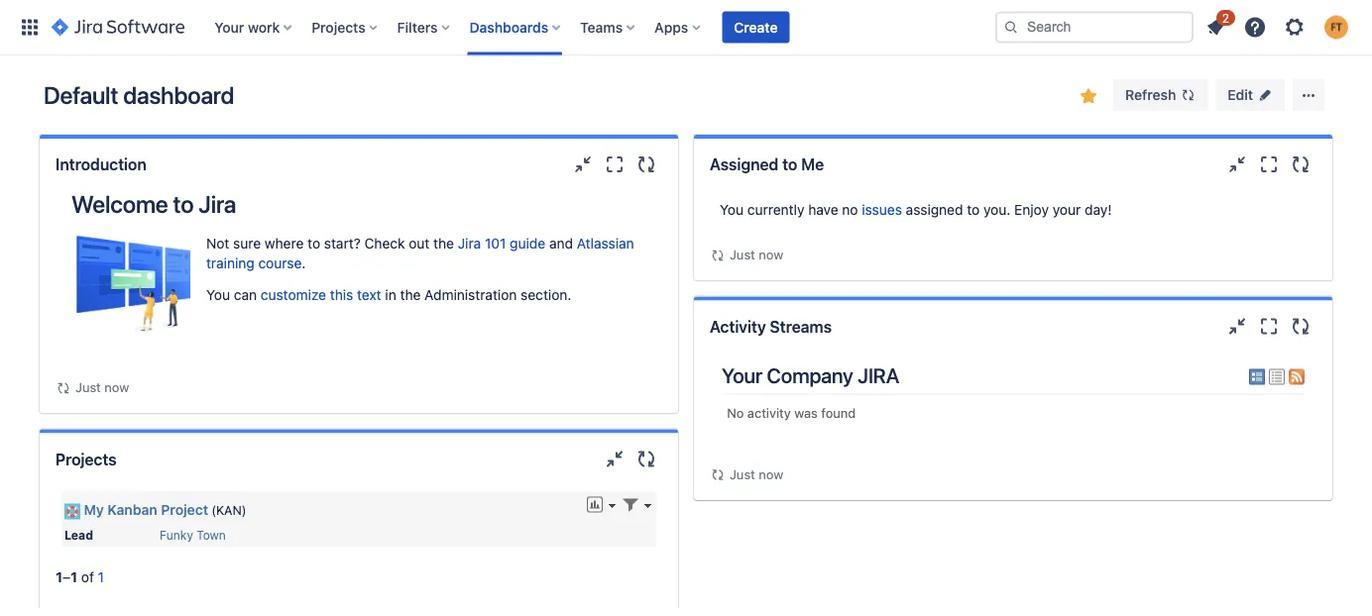Task type: describe. For each thing, give the bounding box(es) containing it.
Search field
[[995, 11, 1194, 43]]

0 vertical spatial jira
[[199, 190, 236, 218]]

minimize assigned to me image
[[1225, 153, 1249, 176]]

teams button
[[574, 11, 643, 43]]

of
[[81, 569, 94, 585]]

atlassian training course
[[206, 235, 634, 272]]

you currently have no issues assigned to you. enjoy your day!
[[720, 202, 1112, 218]]

activity streams region
[[710, 353, 1317, 485]]

(kan)
[[211, 504, 246, 518]]

refresh button
[[1114, 79, 1208, 111]]

activity
[[747, 406, 791, 421]]

introduction
[[56, 155, 146, 174]]

your for your company jira
[[722, 364, 762, 388]]

teams
[[580, 19, 623, 35]]

assigned to me region
[[710, 190, 1317, 265]]

banner containing your work
[[0, 0, 1372, 56]]

funky
[[160, 528, 193, 542]]

now inside activity streams region
[[759, 467, 783, 482]]

search image
[[1003, 19, 1019, 35]]

minimize activity streams image
[[1225, 315, 1249, 339]]

refresh image
[[1180, 87, 1196, 103]]

in
[[385, 287, 396, 303]]

.
[[302, 255, 306, 272]]

an arrow curved in a circular way on the button that refreshes the dashboard image
[[56, 380, 71, 396]]

filters
[[397, 19, 438, 35]]

0 horizontal spatial projects
[[56, 450, 117, 469]]

atlassian
[[577, 235, 634, 252]]

you for you can
[[206, 287, 230, 303]]

issues
[[862, 202, 902, 218]]

just inside activity streams region
[[730, 467, 755, 482]]

not
[[206, 235, 229, 252]]

welcome to jira
[[71, 190, 236, 218]]

and
[[549, 235, 573, 252]]

administration
[[424, 287, 517, 303]]

more dashboard actions image
[[1297, 83, 1321, 107]]

edit link
[[1216, 79, 1285, 111]]

assigned
[[906, 202, 963, 218]]

introduction region
[[56, 190, 662, 398]]

your work button
[[208, 11, 300, 43]]

appswitcher icon image
[[18, 15, 42, 39]]

create
[[734, 19, 778, 35]]

refresh projects image
[[634, 448, 658, 471]]

to left me
[[782, 155, 797, 174]]

101
[[485, 235, 506, 252]]

settings image
[[1283, 15, 1307, 39]]

activity
[[710, 317, 766, 336]]

maximize introduction image
[[603, 153, 627, 176]]

enjoy
[[1014, 202, 1049, 218]]

no
[[842, 202, 858, 218]]

currently
[[747, 202, 804, 218]]

now for activity streams
[[759, 247, 783, 262]]

1 horizontal spatial the
[[433, 235, 454, 252]]

1 1 from the left
[[56, 569, 62, 585]]

projects button
[[306, 11, 385, 43]]

dashboards
[[469, 19, 548, 35]]

kanban
[[107, 502, 157, 519]]

maximize assigned to me image
[[1257, 153, 1281, 176]]

lead
[[64, 528, 93, 542]]

you for you currently have no
[[720, 202, 744, 218]]

not sure where to start? check out the jira 101 guide and
[[206, 235, 577, 252]]

apps button
[[649, 11, 708, 43]]

notifications image
[[1204, 15, 1227, 39]]

primary element
[[12, 0, 995, 55]]

just for activity streams
[[730, 247, 755, 262]]

my kanban project (kan)
[[84, 502, 246, 519]]



Task type: locate. For each thing, give the bounding box(es) containing it.
no
[[727, 406, 744, 421]]

work
[[248, 19, 280, 35]]

your company jira
[[722, 364, 899, 388]]

now right an arrow curved in a circular way on the button that refreshes the dashboard icon
[[104, 380, 129, 395]]

jira software image
[[52, 15, 185, 39], [52, 15, 185, 39]]

where
[[265, 235, 304, 252]]

projects right work
[[312, 19, 365, 35]]

an arrow curved in a circular way on the button that refreshes the dashboard image inside assigned to me region
[[710, 248, 726, 263]]

1 vertical spatial your
[[722, 364, 762, 388]]

you inside introduction region
[[206, 287, 230, 303]]

now inside introduction region
[[104, 380, 129, 395]]

your
[[214, 19, 244, 35], [722, 364, 762, 388]]

refresh assigned to me image
[[1289, 153, 1313, 176]]

help image
[[1243, 15, 1267, 39]]

town
[[197, 528, 226, 542]]

0 vertical spatial an arrow curved in a circular way on the button that refreshes the dashboard image
[[710, 248, 726, 263]]

1 horizontal spatial you
[[720, 202, 744, 218]]

welcome
[[71, 190, 168, 218]]

1 horizontal spatial 1
[[70, 569, 77, 585]]

your
[[1053, 202, 1081, 218]]

dashboard
[[123, 81, 234, 109]]

minimize projects image
[[603, 448, 627, 471]]

the
[[433, 235, 454, 252], [400, 287, 421, 303]]

jira
[[199, 190, 236, 218], [458, 235, 481, 252]]

jira
[[858, 364, 899, 388]]

2
[[1222, 11, 1229, 25]]

just right an arrow curved in a circular way on the button that refreshes the dashboard icon
[[75, 380, 101, 395]]

1 horizontal spatial projects
[[312, 19, 365, 35]]

guide
[[510, 235, 545, 252]]

refresh
[[1125, 87, 1176, 103]]

projects up my
[[56, 450, 117, 469]]

customize
[[261, 287, 326, 303]]

the right out
[[433, 235, 454, 252]]

you left currently
[[720, 202, 744, 218]]

text
[[357, 287, 381, 303]]

issues link
[[862, 202, 902, 218]]

default dashboard
[[44, 81, 234, 109]]

my
[[84, 502, 104, 519]]

out
[[409, 235, 430, 252]]

jira up not
[[199, 190, 236, 218]]

this
[[330, 287, 353, 303]]

just now inside assigned to me region
[[730, 247, 783, 262]]

0 vertical spatial your
[[214, 19, 244, 35]]

now
[[759, 247, 783, 262], [104, 380, 129, 395], [759, 467, 783, 482]]

you.
[[983, 202, 1011, 218]]

1 vertical spatial the
[[400, 287, 421, 303]]

your profile and settings image
[[1324, 15, 1348, 39]]

now down activity on the bottom of the page
[[759, 467, 783, 482]]

just inside introduction region
[[75, 380, 101, 395]]

activity streams
[[710, 317, 832, 336]]

2 an arrow curved in a circular way on the button that refreshes the dashboard image from the top
[[710, 467, 726, 483]]

1 vertical spatial jira
[[458, 235, 481, 252]]

maximize activity streams image
[[1257, 315, 1281, 339]]

project
[[161, 502, 208, 519]]

atlassian training course link
[[206, 235, 634, 272]]

refresh activity streams image
[[1289, 315, 1313, 339]]

1 horizontal spatial jira
[[458, 235, 481, 252]]

just for projects
[[75, 380, 101, 395]]

now down currently
[[759, 247, 783, 262]]

3 1 from the left
[[98, 569, 104, 585]]

1
[[56, 569, 62, 585], [70, 569, 77, 585], [98, 569, 104, 585]]

0 horizontal spatial jira
[[199, 190, 236, 218]]

minimize introduction image
[[571, 153, 595, 176]]

apps
[[654, 19, 688, 35]]

was
[[794, 406, 818, 421]]

just now for activity streams
[[730, 247, 783, 262]]

your up no in the right bottom of the page
[[722, 364, 762, 388]]

found
[[821, 406, 856, 421]]

0 horizontal spatial 1
[[56, 569, 62, 585]]

create button
[[722, 11, 790, 43]]

have
[[808, 202, 838, 218]]

no activity was found
[[727, 406, 856, 421]]

dashboards button
[[464, 11, 568, 43]]

1 link
[[98, 569, 104, 585]]

banner
[[0, 0, 1372, 56]]

just now down currently
[[730, 247, 783, 262]]

you left the can
[[206, 287, 230, 303]]

course
[[258, 255, 302, 272]]

sure
[[233, 235, 261, 252]]

to
[[782, 155, 797, 174], [173, 190, 194, 218], [967, 202, 980, 218], [307, 235, 320, 252]]

an arrow curved in a circular way on the button that refreshes the dashboard image for activity
[[710, 467, 726, 483]]

to left 'start?'
[[307, 235, 320, 252]]

edit icon image
[[1257, 87, 1273, 103]]

0 horizontal spatial your
[[214, 19, 244, 35]]

your left work
[[214, 19, 244, 35]]

now for projects
[[104, 380, 129, 395]]

0 vertical spatial just
[[730, 247, 755, 262]]

2 1 from the left
[[70, 569, 77, 585]]

0 horizontal spatial you
[[206, 287, 230, 303]]

you
[[720, 202, 744, 218], [206, 287, 230, 303]]

your for your work
[[214, 19, 244, 35]]

start?
[[324, 235, 361, 252]]

funky town link
[[160, 528, 226, 542]]

1 vertical spatial just now
[[75, 380, 129, 395]]

just down currently
[[730, 247, 755, 262]]

to inside region
[[967, 202, 980, 218]]

just now down activity on the bottom of the page
[[730, 467, 783, 482]]

jira 101 guide link
[[458, 235, 545, 252]]

0 vertical spatial you
[[720, 202, 744, 218]]

2 vertical spatial just
[[730, 467, 755, 482]]

you can customize this text in the administration section.
[[206, 287, 571, 303]]

just down no in the right bottom of the page
[[730, 467, 755, 482]]

1 vertical spatial projects
[[56, 450, 117, 469]]

my kanban project link
[[84, 502, 208, 519]]

now inside assigned to me region
[[759, 247, 783, 262]]

assigned
[[710, 155, 779, 174]]

1 vertical spatial just
[[75, 380, 101, 395]]

1 horizontal spatial your
[[722, 364, 762, 388]]

0 vertical spatial now
[[759, 247, 783, 262]]

projects
[[312, 19, 365, 35], [56, 450, 117, 469]]

check
[[364, 235, 405, 252]]

1 – 1 of 1
[[56, 569, 104, 585]]

2 vertical spatial just now
[[730, 467, 783, 482]]

your inside your work 'popup button'
[[214, 19, 244, 35]]

an arrow curved in a circular way on the button that refreshes the dashboard image right refresh projects image
[[710, 467, 726, 483]]

refresh introduction image
[[634, 153, 658, 176]]

to left you.
[[967, 202, 980, 218]]

you inside assigned to me region
[[720, 202, 744, 218]]

your work
[[214, 19, 280, 35]]

can
[[234, 287, 257, 303]]

0 vertical spatial projects
[[312, 19, 365, 35]]

1 vertical spatial now
[[104, 380, 129, 395]]

the right in
[[400, 287, 421, 303]]

just now inside introduction region
[[75, 380, 129, 395]]

0 vertical spatial the
[[433, 235, 454, 252]]

2 horizontal spatial 1
[[98, 569, 104, 585]]

projects inside dropdown button
[[312, 19, 365, 35]]

an arrow curved in a circular way on the button that refreshes the dashboard image up activity
[[710, 248, 726, 263]]

edit
[[1228, 87, 1253, 103]]

funky town
[[160, 528, 226, 542]]

training
[[206, 255, 255, 272]]

just now
[[730, 247, 783, 262], [75, 380, 129, 395], [730, 467, 783, 482]]

default
[[44, 81, 118, 109]]

1 an arrow curved in a circular way on the button that refreshes the dashboard image from the top
[[710, 248, 726, 263]]

streams
[[770, 317, 832, 336]]

star default dashboard image
[[1077, 84, 1101, 108]]

to right welcome
[[173, 190, 194, 218]]

2 vertical spatial now
[[759, 467, 783, 482]]

just now for projects
[[75, 380, 129, 395]]

0 vertical spatial just now
[[730, 247, 783, 262]]

your inside activity streams region
[[722, 364, 762, 388]]

just now right an arrow curved in a circular way on the button that refreshes the dashboard icon
[[75, 380, 129, 395]]

jira left 101
[[458, 235, 481, 252]]

1 vertical spatial you
[[206, 287, 230, 303]]

company
[[767, 364, 853, 388]]

an arrow curved in a circular way on the button that refreshes the dashboard image
[[710, 248, 726, 263], [710, 467, 726, 483]]

customize this text link
[[261, 287, 381, 303]]

section.
[[521, 287, 571, 303]]

an arrow curved in a circular way on the button that refreshes the dashboard image for assigned
[[710, 248, 726, 263]]

1 vertical spatial an arrow curved in a circular way on the button that refreshes the dashboard image
[[710, 467, 726, 483]]

–
[[62, 569, 70, 585]]

me
[[801, 155, 824, 174]]

just now inside activity streams region
[[730, 467, 783, 482]]

day!
[[1085, 202, 1112, 218]]

assigned to me
[[710, 155, 824, 174]]

0 horizontal spatial the
[[400, 287, 421, 303]]

just
[[730, 247, 755, 262], [75, 380, 101, 395], [730, 467, 755, 482]]

filters button
[[391, 11, 458, 43]]

an arrow curved in a circular way on the button that refreshes the dashboard image inside activity streams region
[[710, 467, 726, 483]]

just inside assigned to me region
[[730, 247, 755, 262]]



Task type: vqa. For each thing, say whether or not it's contained in the screenshot.
Unresolved
no



